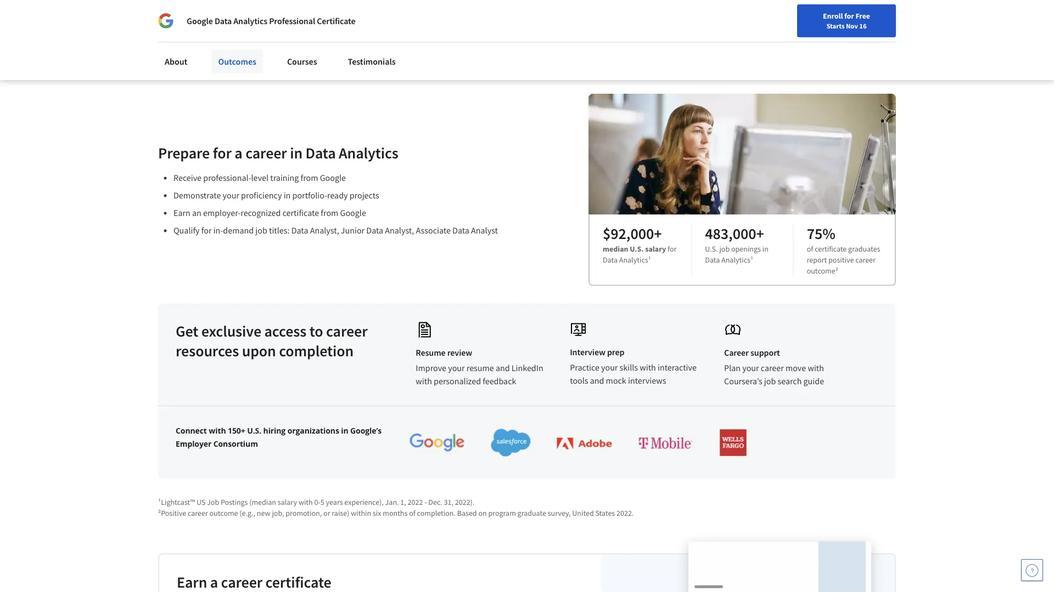 Task type: vqa. For each thing, say whether or not it's contained in the screenshot.
top Stanford
no



Task type: describe. For each thing, give the bounding box(es) containing it.
prep
[[607, 347, 625, 358]]

your for career support plan your career move with coursera's job search guide
[[742, 363, 759, 374]]

u.s. for +
[[630, 244, 644, 254]]

connect with 150+ u.s. hiring organizations in google's employer consortium
[[176, 426, 382, 450]]

google partner logo image
[[410, 434, 465, 453]]

in-
[[213, 226, 223, 237]]

job inside the career support plan your career move with coursera's job search guide
[[764, 377, 776, 388]]

show notifications image
[[906, 14, 919, 27]]

analytics left professional
[[233, 15, 267, 26]]

in inside 483,000 + u.s. job openings in data analytics
[[762, 244, 769, 254]]

an
[[192, 208, 201, 219]]

data right titles:
[[291, 226, 308, 237]]

analyst
[[471, 226, 498, 237]]

english
[[843, 12, 870, 23]]

0 vertical spatial from
[[301, 173, 318, 184]]

16
[[859, 21, 867, 30]]

google data analytics professional certificate
[[187, 15, 356, 26]]

recognized
[[241, 208, 281, 219]]

in inside "connect with 150+ u.s. hiring organizations in google's employer consortium"
[[341, 426, 348, 437]]

six
[[373, 509, 381, 519]]

0 vertical spatial a
[[235, 143, 242, 163]]

postings
[[221, 498, 248, 508]]

professional-
[[203, 173, 251, 184]]

feedback
[[483, 377, 516, 388]]

analytics inside 483,000 + u.s. job openings in data analytics
[[721, 255, 750, 265]]

linkedin
[[512, 363, 543, 374]]

associate
[[416, 226, 451, 237]]

coursera career certificate image
[[688, 543, 871, 593]]

with inside ¹lightcast™ us job postings (median salary with 0-5 years experience), jan. 1, 2022 - dec. 31, 2022). ²positive career outcome (e.g., new job, promotion, or raise) within six months of completion. based on program graduate survey, united states 2022.
[[299, 498, 313, 508]]

coursera enterprise logos image
[[651, 0, 871, 33]]

data up 'outcomes' link
[[215, 15, 232, 26]]

salesforce partner logo image
[[491, 430, 531, 457]]

courses
[[287, 56, 317, 67]]

483,000 + u.s. job openings in data analytics
[[705, 224, 769, 265]]

earn an employer-recognized certificate from google
[[173, 208, 366, 219]]

practice
[[570, 363, 599, 374]]

¹ for $92,000
[[648, 255, 651, 265]]

job inside 483,000 + u.s. job openings in data analytics
[[719, 244, 730, 254]]

courses link
[[280, 49, 324, 74]]

tools
[[570, 376, 588, 387]]

enroll for free starts nov 16
[[823, 11, 870, 30]]

about
[[165, 56, 187, 67]]

earn for earn a career certificate
[[177, 573, 207, 593]]

1 analyst, from the left
[[310, 226, 339, 237]]

united
[[572, 509, 594, 519]]

within
[[351, 509, 371, 519]]

for inside for data analytics
[[668, 244, 677, 254]]

testimonials link
[[341, 49, 402, 74]]

titles:
[[269, 226, 290, 237]]

demonstrate your proficiency in portfolio-ready projects
[[173, 190, 379, 201]]

connect
[[176, 426, 207, 437]]

promotion,
[[286, 509, 322, 519]]

career inside "75% of certificate graduates report positive career outcome"
[[855, 255, 876, 265]]

¹lightcast™
[[158, 498, 195, 508]]

personalized
[[434, 377, 481, 388]]

for for enroll
[[844, 11, 854, 21]]

get exclusive access to career resources upon completion
[[176, 322, 368, 361]]

2022
[[408, 498, 423, 508]]

shopping cart: 1 item image
[[797, 8, 818, 26]]

career inside get exclusive access to career resources upon completion
[[326, 322, 368, 341]]

nov
[[846, 21, 858, 30]]

resume
[[416, 348, 446, 359]]

coursera's
[[724, 377, 762, 388]]

salary inside $92,000 + median u.s. salary
[[645, 244, 666, 254]]

²positive
[[158, 509, 186, 519]]

150+
[[228, 426, 245, 437]]

interactive
[[658, 363, 697, 374]]

for for qualify
[[201, 226, 212, 237]]

with inside interview prep practice your skills with interactive tools and mock interviews
[[640, 363, 656, 374]]

resume
[[467, 363, 494, 374]]

demonstrate
[[173, 190, 221, 201]]

employer-
[[203, 208, 241, 219]]

based
[[457, 509, 477, 519]]

²
[[835, 266, 838, 276]]

training
[[270, 173, 299, 184]]

1 vertical spatial google
[[320, 173, 346, 184]]

earn for earn an employer-recognized certificate from google
[[173, 208, 190, 219]]

survey,
[[548, 509, 571, 519]]

interview
[[570, 347, 605, 358]]

employer
[[176, 439, 211, 450]]

and inside resume review improve your resume and linkedin with personalized feedback
[[496, 363, 510, 374]]

1,
[[400, 498, 406, 508]]

u.s. inside 483,000 + u.s. job openings in data analytics
[[705, 244, 718, 254]]

hiring
[[263, 426, 286, 437]]

plan
[[724, 363, 741, 374]]

english button
[[824, 0, 890, 36]]

receive professional-level training from google
[[173, 173, 346, 184]]

career support plan your career move with coursera's job search guide
[[724, 348, 824, 388]]

data inside for data analytics
[[603, 255, 618, 265]]

salary inside ¹lightcast™ us job postings (median salary with 0-5 years experience), jan. 1, 2022 - dec. 31, 2022). ²positive career outcome (e.g., new job, promotion, or raise) within six months of completion. based on program graduate survey, united states 2022.
[[278, 498, 297, 508]]

¹ for 483,000
[[750, 255, 753, 265]]

job,
[[272, 509, 284, 519]]

prepare
[[158, 143, 210, 163]]

dec.
[[428, 498, 442, 508]]

months
[[383, 509, 408, 519]]

0 vertical spatial job
[[255, 226, 267, 237]]

raise)
[[332, 509, 349, 519]]

with inside resume review improve your resume and linkedin with personalized feedback
[[416, 377, 432, 388]]

demand
[[223, 226, 254, 237]]

access
[[264, 322, 306, 341]]

qualify
[[173, 226, 200, 237]]

skills
[[620, 363, 638, 374]]

interview prep practice your skills with interactive tools and mock interviews
[[570, 347, 697, 387]]

your for resume review improve your resume and linkedin with personalized feedback
[[448, 363, 465, 374]]

report
[[807, 255, 827, 265]]

1 vertical spatial a
[[210, 573, 218, 593]]

on
[[478, 509, 487, 519]]

proficiency
[[241, 190, 282, 201]]

google's
[[350, 426, 382, 437]]

free
[[856, 11, 870, 21]]

jan.
[[385, 498, 399, 508]]

(median
[[249, 498, 276, 508]]

0-
[[314, 498, 321, 508]]



Task type: locate. For each thing, give the bounding box(es) containing it.
0 vertical spatial earn
[[173, 208, 190, 219]]

earn
[[173, 208, 190, 219], [177, 573, 207, 593]]

1 horizontal spatial and
[[590, 376, 604, 387]]

u.s. inside $92,000 + median u.s. salary
[[630, 244, 644, 254]]

analytics down $92,000 + median u.s. salary
[[619, 255, 648, 265]]

+ up the openings
[[756, 224, 764, 243]]

data down 483,000 on the right of page
[[705, 255, 720, 265]]

testimonials
[[348, 56, 396, 67]]

outcome down report
[[807, 266, 835, 276]]

0 vertical spatial certificate
[[283, 208, 319, 219]]

analyst, left junior
[[310, 226, 339, 237]]

1 ¹ from the left
[[648, 255, 651, 265]]

resources
[[176, 342, 239, 361]]

career
[[246, 143, 287, 163], [855, 255, 876, 265], [326, 322, 368, 341], [761, 363, 784, 374], [188, 509, 208, 519], [221, 573, 262, 593]]

google up junior
[[340, 208, 366, 219]]

outcome inside ¹lightcast™ us job postings (median salary with 0-5 years experience), jan. 1, 2022 - dec. 31, 2022). ²positive career outcome (e.g., new job, promotion, or raise) within six months of completion. based on program graduate survey, united states 2022.
[[209, 509, 238, 519]]

outcome inside "75% of certificate graduates report positive career outcome"
[[807, 266, 835, 276]]

data right junior
[[366, 226, 383, 237]]

graduate
[[517, 509, 546, 519]]

google up ready
[[320, 173, 346, 184]]

0 horizontal spatial +
[[654, 224, 662, 243]]

1 horizontal spatial analyst,
[[385, 226, 414, 237]]

job left search
[[764, 377, 776, 388]]

median
[[603, 244, 628, 254]]

of up report
[[807, 244, 813, 254]]

¹ down the openings
[[750, 255, 753, 265]]

2 analyst, from the left
[[385, 226, 414, 237]]

0 horizontal spatial outcome
[[209, 509, 238, 519]]

for inside enroll for free starts nov 16
[[844, 11, 854, 21]]

for data analytics
[[603, 244, 677, 265]]

from up qualify for in-demand job titles: data analyst, junior data analyst, associate data analyst
[[321, 208, 338, 219]]

u.s. right 150+
[[247, 426, 261, 437]]

for left in-
[[201, 226, 212, 237]]

with up guide
[[808, 363, 824, 374]]

data down the median
[[603, 255, 618, 265]]

for for prepare
[[213, 143, 232, 163]]

review
[[447, 348, 472, 359]]

0 horizontal spatial salary
[[278, 498, 297, 508]]

0 horizontal spatial ¹
[[648, 255, 651, 265]]

analyst,
[[310, 226, 339, 237], [385, 226, 414, 237]]

+ inside $92,000 + median u.s. salary
[[654, 224, 662, 243]]

with left 150+
[[209, 426, 226, 437]]

completion.
[[417, 509, 456, 519]]

improve
[[416, 363, 446, 374]]

your up personalized
[[448, 363, 465, 374]]

with up interviews
[[640, 363, 656, 374]]

your inside resume review improve your resume and linkedin with personalized feedback
[[448, 363, 465, 374]]

earn a career certificate
[[177, 573, 331, 593]]

your
[[223, 190, 239, 201], [601, 363, 618, 374], [448, 363, 465, 374], [742, 363, 759, 374]]

outcome
[[807, 266, 835, 276], [209, 509, 238, 519]]

u.s. down 483,000 on the right of page
[[705, 244, 718, 254]]

for up professional- at the left of the page
[[213, 143, 232, 163]]

for up nov
[[844, 11, 854, 21]]

(e.g.,
[[240, 509, 255, 519]]

starts
[[826, 21, 845, 30]]

data inside 483,000 + u.s. job openings in data analytics
[[705, 255, 720, 265]]

salary down $92,000
[[645, 244, 666, 254]]

analyst, left associate
[[385, 226, 414, 237]]

your down professional- at the left of the page
[[223, 190, 239, 201]]

data up portfolio- on the top left
[[306, 143, 336, 163]]

1 horizontal spatial salary
[[645, 244, 666, 254]]

job down recognized
[[255, 226, 267, 237]]

upon
[[242, 342, 276, 361]]

-
[[425, 498, 427, 508]]

certificate
[[283, 208, 319, 219], [815, 244, 847, 254], [266, 573, 331, 593]]

¹ down $92,000 + median u.s. salary
[[648, 255, 651, 265]]

with inside "connect with 150+ u.s. hiring organizations in google's employer consortium"
[[209, 426, 226, 437]]

2 horizontal spatial u.s.
[[705, 244, 718, 254]]

0 vertical spatial of
[[807, 244, 813, 254]]

2 vertical spatial job
[[764, 377, 776, 388]]

analytics
[[233, 15, 267, 26], [339, 143, 398, 163], [619, 255, 648, 265], [721, 255, 750, 265]]

data
[[215, 15, 232, 26], [306, 143, 336, 163], [291, 226, 308, 237], [366, 226, 383, 237], [452, 226, 469, 237], [603, 255, 618, 265], [705, 255, 720, 265]]

analytics up projects
[[339, 143, 398, 163]]

your for interview prep practice your skills with interactive tools and mock interviews
[[601, 363, 618, 374]]

0 horizontal spatial of
[[409, 509, 416, 519]]

$92,000 + median u.s. salary
[[603, 224, 666, 254]]

of inside ¹lightcast™ us job postings (median salary with 0-5 years experience), jan. 1, 2022 - dec. 31, 2022). ²positive career outcome (e.g., new job, promotion, or raise) within six months of completion. based on program graduate survey, united states 2022.
[[409, 509, 416, 519]]

outcome down postings
[[209, 509, 238, 519]]

for right $92,000 + median u.s. salary
[[668, 244, 677, 254]]

1 vertical spatial salary
[[278, 498, 297, 508]]

your up mock in the right of the page
[[601, 363, 618, 374]]

None search field
[[156, 7, 420, 29]]

+ for 483,000
[[756, 224, 764, 243]]

1 vertical spatial earn
[[177, 573, 207, 593]]

+ up for data analytics
[[654, 224, 662, 243]]

google
[[187, 15, 213, 26], [320, 173, 346, 184], [340, 208, 366, 219]]

salary
[[645, 244, 666, 254], [278, 498, 297, 508]]

your inside interview prep practice your skills with interactive tools and mock interviews
[[601, 363, 618, 374]]

1 horizontal spatial +
[[756, 224, 764, 243]]

from up portfolio- on the top left
[[301, 173, 318, 184]]

+ inside 483,000 + u.s. job openings in data analytics
[[756, 224, 764, 243]]

in right the openings
[[762, 244, 769, 254]]

about link
[[158, 49, 194, 74]]

your inside the career support plan your career move with coursera's job search guide
[[742, 363, 759, 374]]

of down 2022
[[409, 509, 416, 519]]

a
[[235, 143, 242, 163], [210, 573, 218, 593]]

1 vertical spatial from
[[321, 208, 338, 219]]

1 horizontal spatial of
[[807, 244, 813, 254]]

and inside interview prep practice your skills with interactive tools and mock interviews
[[590, 376, 604, 387]]

career inside the career support plan your career move with coursera's job search guide
[[761, 363, 784, 374]]

2 horizontal spatial job
[[764, 377, 776, 388]]

organizations
[[288, 426, 339, 437]]

us
[[197, 498, 205, 508]]

1 vertical spatial and
[[590, 376, 604, 387]]

help center image
[[1026, 564, 1039, 578]]

u.s. down $92,000
[[630, 244, 644, 254]]

get
[[176, 322, 198, 341]]

move
[[786, 363, 806, 374]]

0 horizontal spatial analyst,
[[310, 226, 339, 237]]

75%
[[807, 224, 835, 243]]

or
[[323, 509, 330, 519]]

0 horizontal spatial a
[[210, 573, 218, 593]]

of inside "75% of certificate graduates report positive career outcome"
[[807, 244, 813, 254]]

google image
[[158, 13, 173, 29]]

0 vertical spatial salary
[[645, 244, 666, 254]]

your up "coursera's"
[[742, 363, 759, 374]]

career
[[724, 348, 749, 359]]

and right tools on the right bottom of the page
[[590, 376, 604, 387]]

job down 483,000 on the right of page
[[719, 244, 730, 254]]

career inside ¹lightcast™ us job postings (median salary with 0-5 years experience), jan. 1, 2022 - dec. 31, 2022). ²positive career outcome (e.g., new job, promotion, or raise) within six months of completion. based on program graduate survey, united states 2022.
[[188, 509, 208, 519]]

support
[[751, 348, 780, 359]]

2 vertical spatial google
[[340, 208, 366, 219]]

exclusive
[[201, 322, 261, 341]]

from
[[301, 173, 318, 184], [321, 208, 338, 219]]

ready
[[327, 190, 348, 201]]

0 horizontal spatial job
[[255, 226, 267, 237]]

1 horizontal spatial ¹
[[750, 255, 753, 265]]

qualify for in-demand job titles: data analyst, junior data analyst, associate data analyst
[[173, 226, 498, 237]]

in down training
[[284, 190, 291, 201]]

1 horizontal spatial u.s.
[[630, 244, 644, 254]]

1 vertical spatial of
[[409, 509, 416, 519]]

1 vertical spatial outcome
[[209, 509, 238, 519]]

outcomes link
[[212, 49, 263, 74]]

1 horizontal spatial a
[[235, 143, 242, 163]]

to
[[309, 322, 323, 341]]

1 + from the left
[[654, 224, 662, 243]]

1 horizontal spatial outcome
[[807, 266, 835, 276]]

junior
[[341, 226, 365, 237]]

graduates
[[848, 244, 880, 254]]

2 + from the left
[[756, 224, 764, 243]]

analytics down the openings
[[721, 255, 750, 265]]

0 horizontal spatial u.s.
[[247, 426, 261, 437]]

u.s. for with
[[247, 426, 261, 437]]

openings
[[731, 244, 761, 254]]

google right google icon
[[187, 15, 213, 26]]

adobe partner logo image
[[557, 439, 612, 450]]

0 horizontal spatial from
[[301, 173, 318, 184]]

in up training
[[290, 143, 303, 163]]

1 vertical spatial job
[[719, 244, 730, 254]]

data left "analyst"
[[452, 226, 469, 237]]

u.s.
[[630, 244, 644, 254], [705, 244, 718, 254], [247, 426, 261, 437]]

analytics inside for data analytics
[[619, 255, 648, 265]]

consortium
[[213, 439, 258, 450]]

0 vertical spatial google
[[187, 15, 213, 26]]

in
[[290, 143, 303, 163], [284, 190, 291, 201], [762, 244, 769, 254], [341, 426, 348, 437]]

for
[[844, 11, 854, 21], [213, 143, 232, 163], [201, 226, 212, 237], [668, 244, 677, 254]]

job
[[207, 498, 219, 508]]

with down improve at left
[[416, 377, 432, 388]]

1 horizontal spatial job
[[719, 244, 730, 254]]

with up promotion,
[[299, 498, 313, 508]]

guide
[[804, 377, 824, 388]]

0 horizontal spatial and
[[496, 363, 510, 374]]

positive
[[829, 255, 854, 265]]

0 vertical spatial and
[[496, 363, 510, 374]]

certificate inside "75% of certificate graduates report positive career outcome"
[[815, 244, 847, 254]]

2 vertical spatial certificate
[[266, 573, 331, 593]]

¹
[[648, 255, 651, 265], [750, 255, 753, 265]]

2022.
[[617, 509, 634, 519]]

certificate
[[317, 15, 356, 26]]

and up the 'feedback'
[[496, 363, 510, 374]]

1 vertical spatial certificate
[[815, 244, 847, 254]]

job
[[255, 226, 267, 237], [719, 244, 730, 254], [764, 377, 776, 388]]

in left google's
[[341, 426, 348, 437]]

+ for $92,000
[[654, 224, 662, 243]]

1 horizontal spatial from
[[321, 208, 338, 219]]

¹lightcast™ us job postings (median salary with 0-5 years experience), jan. 1, 2022 - dec. 31, 2022). ²positive career outcome (e.g., new job, promotion, or raise) within six months of completion. based on program graduate survey, united states 2022.
[[158, 498, 634, 519]]

+
[[654, 224, 662, 243], [756, 224, 764, 243]]

salary up job,
[[278, 498, 297, 508]]

years
[[326, 498, 343, 508]]

u.s. inside "connect with 150+ u.s. hiring organizations in google's employer consortium"
[[247, 426, 261, 437]]

prepare for a career in data analytics
[[158, 143, 398, 163]]

2 ¹ from the left
[[750, 255, 753, 265]]

0 vertical spatial outcome
[[807, 266, 835, 276]]

program
[[488, 509, 516, 519]]

with inside the career support plan your career move with coursera's job search guide
[[808, 363, 824, 374]]

experience),
[[344, 498, 384, 508]]



